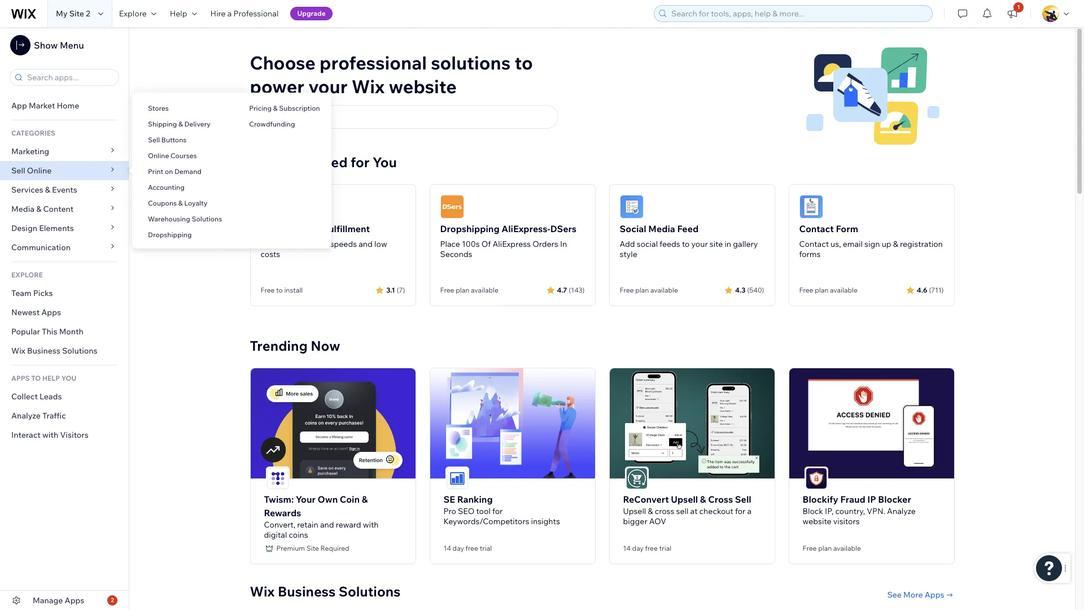 Task type: vqa. For each thing, say whether or not it's contained in the screenshot.


Task type: locate. For each thing, give the bounding box(es) containing it.
0 horizontal spatial free
[[466, 544, 479, 552]]

sell
[[148, 136, 160, 144], [11, 166, 25, 176], [736, 494, 752, 505]]

dropshipping up 100s
[[440, 223, 500, 234]]

feed
[[678, 223, 699, 234]]

blockify
[[803, 494, 839, 505]]

and left "low"
[[359, 239, 373, 249]]

search apps... field down choose professional solutions to power your wix website
[[269, 106, 553, 128]]

at
[[691, 506, 698, 516]]

1 horizontal spatial analyze
[[888, 506, 916, 516]]

to
[[31, 374, 41, 383]]

0 vertical spatial to
[[515, 51, 533, 74]]

in
[[560, 239, 567, 249]]

available down feeds
[[651, 286, 679, 294]]

business inside sidebar element
[[27, 346, 60, 356]]

&
[[273, 104, 278, 112], [179, 120, 183, 128], [45, 185, 50, 195], [178, 199, 183, 207], [36, 204, 41, 214], [894, 239, 899, 249], [362, 494, 368, 505], [701, 494, 707, 505], [648, 506, 654, 516]]

trial
[[480, 544, 492, 552], [660, 544, 672, 552]]

free left install
[[261, 286, 275, 294]]

dsers
[[551, 223, 577, 234]]

your inside choose professional solutions to power your wix website
[[309, 75, 348, 98]]

& down stores link
[[179, 120, 183, 128]]

1 horizontal spatial day
[[633, 544, 644, 552]]

business down popular this month
[[27, 346, 60, 356]]

0 vertical spatial sell
[[148, 136, 160, 144]]

collect leads link
[[0, 387, 129, 406]]

0 vertical spatial with
[[42, 430, 58, 440]]

social media feed logo image
[[620, 195, 644, 219]]

bigger
[[624, 516, 648, 526]]

now
[[311, 337, 340, 354]]

wix business solutions down this
[[11, 346, 98, 356]]

0 vertical spatial wix
[[352, 75, 385, 98]]

install
[[284, 286, 303, 294]]

1 horizontal spatial search apps... field
[[269, 106, 553, 128]]

team
[[11, 288, 31, 298]]

sign
[[865, 239, 881, 249]]

courses
[[171, 151, 197, 160]]

sell online link
[[0, 161, 129, 180]]

solutions down required
[[339, 583, 401, 600]]

digital
[[264, 530, 287, 540]]

home
[[57, 101, 79, 111]]

you
[[373, 154, 397, 171]]

services & events link
[[0, 180, 129, 199]]

you
[[61, 374, 76, 383]]

& down reconvert
[[648, 506, 654, 516]]

1 horizontal spatial business
[[278, 583, 336, 600]]

0 vertical spatial media
[[11, 204, 34, 214]]

0 horizontal spatial solutions
[[62, 346, 98, 356]]

contact
[[800, 223, 834, 234], [800, 239, 829, 249]]

free plan available for social
[[620, 286, 679, 294]]

wix business solutions down required
[[250, 583, 401, 600]]

free down aov
[[646, 544, 658, 552]]

analyze up interact
[[11, 411, 41, 421]]

website down blockify on the bottom of page
[[803, 516, 832, 526]]

solutions inside sidebar element
[[62, 346, 98, 356]]

0 horizontal spatial website
[[389, 75, 457, 98]]

your inside social media feed add social feeds to your site in gallery style
[[692, 239, 708, 249]]

1 day from the left
[[453, 544, 464, 552]]

1 vertical spatial your
[[692, 239, 708, 249]]

0 vertical spatial analyze
[[11, 411, 41, 421]]

& right coin
[[362, 494, 368, 505]]

& left cross
[[701, 494, 707, 505]]

1 vertical spatial media
[[649, 223, 676, 234]]

gallery
[[734, 239, 759, 249]]

2 inside sidebar element
[[111, 597, 114, 604]]

in
[[725, 239, 732, 249]]

available for media
[[651, 286, 679, 294]]

apps right 'manage'
[[65, 596, 84, 606]]

0 vertical spatial wix business solutions
[[11, 346, 98, 356]]

popular this month link
[[0, 322, 129, 341]]

0 horizontal spatial business
[[27, 346, 60, 356]]

trial down aov
[[660, 544, 672, 552]]

plan down ip,
[[819, 544, 832, 552]]

0 horizontal spatial site
[[69, 8, 84, 19]]

1 vertical spatial and
[[320, 520, 334, 530]]

analyze
[[11, 411, 41, 421], [888, 506, 916, 516]]

low
[[375, 239, 387, 249]]

with right reward
[[363, 520, 379, 530]]

1 vertical spatial upsell
[[624, 506, 647, 516]]

2
[[86, 8, 90, 19], [111, 597, 114, 604]]

stores
[[148, 104, 169, 112]]

1 horizontal spatial sell
[[148, 136, 160, 144]]

day for se
[[453, 544, 464, 552]]

online up 'services & events'
[[27, 166, 52, 176]]

sell inside 'link'
[[148, 136, 160, 144]]

1 vertical spatial 2
[[111, 597, 114, 604]]

wix business solutions
[[11, 346, 98, 356], [250, 583, 401, 600]]

and inside multi-channel fulfillment prime-like delivery speeds and low costs
[[359, 239, 373, 249]]

sell right cross
[[736, 494, 752, 505]]

1 horizontal spatial to
[[515, 51, 533, 74]]

1 horizontal spatial trial
[[660, 544, 672, 552]]

0 horizontal spatial your
[[309, 75, 348, 98]]

0 horizontal spatial 14
[[444, 544, 451, 552]]

free plan available for contact
[[800, 286, 858, 294]]

and right retain at the bottom
[[320, 520, 334, 530]]

1 free from the left
[[466, 544, 479, 552]]

with inside twism: your own coin & rewards convert, retain and reward with digital coins
[[363, 520, 379, 530]]

like
[[285, 239, 297, 249]]

website down solutions
[[389, 75, 457, 98]]

1 horizontal spatial wix business solutions
[[250, 583, 401, 600]]

2 vertical spatial sell
[[736, 494, 752, 505]]

0 horizontal spatial wix business solutions
[[11, 346, 98, 356]]

day
[[453, 544, 464, 552], [633, 544, 644, 552]]

apps right more
[[925, 590, 945, 600]]

dropshipping down warehousing
[[148, 231, 192, 239]]

aliexpress-
[[502, 223, 551, 234]]

trending now
[[250, 337, 340, 354]]

1 horizontal spatial free
[[646, 544, 658, 552]]

free plan available down seconds
[[440, 286, 499, 294]]

block
[[803, 506, 824, 516]]

1 horizontal spatial and
[[359, 239, 373, 249]]

1 vertical spatial to
[[683, 239, 690, 249]]

0 horizontal spatial for
[[351, 154, 370, 171]]

1 horizontal spatial 14 day free trial
[[624, 544, 672, 552]]

1 14 day free trial from the left
[[444, 544, 492, 552]]

1 vertical spatial site
[[307, 544, 319, 552]]

1 horizontal spatial 14
[[624, 544, 631, 552]]

0 horizontal spatial 14 day free trial
[[444, 544, 492, 552]]

upgrade button
[[291, 7, 333, 20]]

1 vertical spatial solutions
[[62, 346, 98, 356]]

sell down 'shipping'
[[148, 136, 160, 144]]

to down feed
[[683, 239, 690, 249]]

plan down "style"
[[636, 286, 649, 294]]

contact left us,
[[800, 239, 829, 249]]

prime-
[[261, 239, 285, 249]]

dropshipping link
[[132, 225, 233, 245]]

plan down forms
[[815, 286, 829, 294]]

2 horizontal spatial sell
[[736, 494, 752, 505]]

0 horizontal spatial with
[[42, 430, 58, 440]]

business down premium site required
[[278, 583, 336, 600]]

site down coins
[[307, 544, 319, 552]]

wix inside choose professional solutions to power your wix website
[[352, 75, 385, 98]]

sell up services
[[11, 166, 25, 176]]

contact form logo image
[[800, 195, 824, 219]]

twism: your own coin & rewards convert, retain and reward with digital coins
[[264, 494, 379, 540]]

0 vertical spatial contact
[[800, 223, 834, 234]]

leads
[[40, 392, 62, 402]]

for right tool
[[493, 506, 503, 516]]

a right hire
[[228, 8, 232, 19]]

sell online
[[11, 166, 52, 176]]

0 vertical spatial your
[[309, 75, 348, 98]]

2 vertical spatial solutions
[[339, 583, 401, 600]]

explore
[[11, 271, 43, 279]]

1 horizontal spatial a
[[748, 506, 752, 516]]

0 vertical spatial site
[[69, 8, 84, 19]]

free plan available down forms
[[800, 286, 858, 294]]

14 down pro
[[444, 544, 451, 552]]

se ranking poster image
[[430, 368, 595, 478]]

1 vertical spatial business
[[278, 583, 336, 600]]

(711)
[[930, 286, 944, 294]]

with
[[42, 430, 58, 440], [363, 520, 379, 530]]

0 vertical spatial a
[[228, 8, 232, 19]]

0 horizontal spatial online
[[27, 166, 52, 176]]

with down traffic
[[42, 430, 58, 440]]

apps up this
[[41, 307, 61, 318]]

1 vertical spatial contact
[[800, 239, 829, 249]]

0 vertical spatial upsell
[[671, 494, 699, 505]]

solutions
[[192, 215, 222, 223], [62, 346, 98, 356], [339, 583, 401, 600]]

2 horizontal spatial to
[[683, 239, 690, 249]]

available down the visitors
[[834, 544, 862, 552]]

2 horizontal spatial for
[[736, 506, 746, 516]]

1 vertical spatial with
[[363, 520, 379, 530]]

coupons
[[148, 199, 177, 207]]

upsell up sell
[[671, 494, 699, 505]]

online up print at the top of the page
[[148, 151, 169, 160]]

0 horizontal spatial sell
[[11, 166, 25, 176]]

place
[[440, 239, 460, 249]]

2 horizontal spatial apps
[[925, 590, 945, 600]]

Search apps... field
[[24, 70, 115, 85], [269, 106, 553, 128]]

0 vertical spatial website
[[389, 75, 457, 98]]

for
[[351, 154, 370, 171], [493, 506, 503, 516], [736, 506, 746, 516]]

0 horizontal spatial wix
[[11, 346, 25, 356]]

to left install
[[276, 286, 283, 294]]

to right solutions
[[515, 51, 533, 74]]

1 vertical spatial online
[[27, 166, 52, 176]]

see more apps
[[888, 590, 945, 600]]

0 horizontal spatial trial
[[480, 544, 492, 552]]

0 vertical spatial business
[[27, 346, 60, 356]]

free down keywords/competitors
[[466, 544, 479, 552]]

collect
[[11, 392, 38, 402]]

popular
[[11, 327, 40, 337]]

for right checkout
[[736, 506, 746, 516]]

twism: your own coin & rewards poster image
[[251, 368, 416, 478]]

apps inside newest apps link
[[41, 307, 61, 318]]

media up design
[[11, 204, 34, 214]]

free plan available
[[440, 286, 499, 294], [620, 286, 679, 294], [800, 286, 858, 294], [803, 544, 862, 552]]

1 horizontal spatial media
[[649, 223, 676, 234]]

14 down "bigger"
[[624, 544, 631, 552]]

search apps... field up home
[[24, 70, 115, 85]]

2 vertical spatial wix
[[250, 583, 275, 600]]

1 horizontal spatial online
[[148, 151, 169, 160]]

0 horizontal spatial day
[[453, 544, 464, 552]]

rewards
[[264, 507, 301, 519]]

14
[[444, 544, 451, 552], [624, 544, 631, 552]]

14 day free trial down aov
[[624, 544, 672, 552]]

recommended
[[250, 154, 348, 171]]

manage
[[33, 596, 63, 606]]

0 vertical spatial online
[[148, 151, 169, 160]]

solutions down loyalty
[[192, 215, 222, 223]]

free plan available down "style"
[[620, 286, 679, 294]]

website inside blockify fraud ip blocker block ip, country, vpn. analyze website visitors
[[803, 516, 832, 526]]

0 horizontal spatial upsell
[[624, 506, 647, 516]]

team picks
[[11, 288, 53, 298]]

design elements
[[11, 223, 74, 233]]

fraud
[[841, 494, 866, 505]]

2 free from the left
[[646, 544, 658, 552]]

sell buttons
[[148, 136, 187, 144]]

(143)
[[569, 286, 585, 294]]

1 horizontal spatial with
[[363, 520, 379, 530]]

1 horizontal spatial dropshipping
[[440, 223, 500, 234]]

site for premium
[[307, 544, 319, 552]]

1 contact from the top
[[800, 223, 834, 234]]

a right checkout
[[748, 506, 752, 516]]

2 14 day free trial from the left
[[624, 544, 672, 552]]

day for reconvert
[[633, 544, 644, 552]]

0 horizontal spatial search apps... field
[[24, 70, 115, 85]]

free down forms
[[800, 286, 814, 294]]

site right my
[[69, 8, 84, 19]]

2 right manage apps at left
[[111, 597, 114, 604]]

cross
[[709, 494, 734, 505]]

0 horizontal spatial and
[[320, 520, 334, 530]]

day down seo
[[453, 544, 464, 552]]

1 vertical spatial analyze
[[888, 506, 916, 516]]

free for reconvert
[[646, 544, 658, 552]]

upsell down reconvert
[[624, 506, 647, 516]]

1 horizontal spatial 2
[[111, 597, 114, 604]]

your up subscription
[[309, 75, 348, 98]]

0 horizontal spatial apps
[[41, 307, 61, 318]]

1 vertical spatial website
[[803, 516, 832, 526]]

1 vertical spatial search apps... field
[[269, 106, 553, 128]]

2 trial from the left
[[660, 544, 672, 552]]

0 vertical spatial solutions
[[192, 215, 222, 223]]

for left you
[[351, 154, 370, 171]]

free for dropshipping aliexpress-dsers
[[440, 286, 455, 294]]

twism:
[[264, 494, 294, 505]]

2 horizontal spatial solutions
[[339, 583, 401, 600]]

a
[[228, 8, 232, 19], [748, 506, 752, 516]]

1 horizontal spatial website
[[803, 516, 832, 526]]

day down "bigger"
[[633, 544, 644, 552]]

solutions
[[431, 51, 511, 74]]

0 horizontal spatial dropshipping
[[148, 231, 192, 239]]

1 horizontal spatial your
[[692, 239, 708, 249]]

1 14 from the left
[[444, 544, 451, 552]]

contact down "contact form logo"
[[800, 223, 834, 234]]

1 trial from the left
[[480, 544, 492, 552]]

trial down keywords/competitors
[[480, 544, 492, 552]]

se ranking icon image
[[447, 468, 468, 489]]

1 horizontal spatial for
[[493, 506, 503, 516]]

hire a professional link
[[204, 0, 286, 27]]

2 horizontal spatial wix
[[352, 75, 385, 98]]

delivery
[[184, 120, 211, 128]]

marketing
[[11, 146, 49, 157]]

free down "style"
[[620, 286, 634, 294]]

0 horizontal spatial to
[[276, 286, 283, 294]]

available down seconds
[[471, 286, 499, 294]]

0 horizontal spatial 2
[[86, 8, 90, 19]]

& inside twism: your own coin & rewards convert, retain and reward with digital coins
[[362, 494, 368, 505]]

your left site
[[692, 239, 708, 249]]

blockify fraud ip blocker icon image
[[806, 468, 828, 489]]

show menu button
[[10, 35, 84, 55]]

your
[[309, 75, 348, 98], [692, 239, 708, 249]]

wix business solutions link
[[0, 341, 129, 361]]

reconvert upsell & cross sell poster image
[[610, 368, 775, 478]]

1 vertical spatial sell
[[11, 166, 25, 176]]

media up feeds
[[649, 223, 676, 234]]

shipping
[[148, 120, 177, 128]]

services
[[11, 185, 43, 195]]

1 vertical spatial wix business solutions
[[250, 583, 401, 600]]

dropshipping for dropshipping aliexpress-dsers place 100s of aliexpress orders in seconds
[[440, 223, 500, 234]]

& right 'up' at the right top of the page
[[894, 239, 899, 249]]

fulfillment
[[324, 223, 370, 234]]

1 vertical spatial wix
[[11, 346, 25, 356]]

1 horizontal spatial apps
[[65, 596, 84, 606]]

2 day from the left
[[633, 544, 644, 552]]

available down us,
[[831, 286, 858, 294]]

online
[[148, 151, 169, 160], [27, 166, 52, 176]]

stores link
[[132, 99, 233, 118]]

2 14 from the left
[[624, 544, 631, 552]]

solutions down month
[[62, 346, 98, 356]]

analyze down blocker
[[888, 506, 916, 516]]

14 day free trial for se
[[444, 544, 492, 552]]

dropshipping inside dropshipping aliexpress-dsers place 100s of aliexpress orders in seconds
[[440, 223, 500, 234]]

app market home
[[11, 101, 79, 111]]

to inside social media feed add social feeds to your site in gallery style
[[683, 239, 690, 249]]

wix inside sidebar element
[[11, 346, 25, 356]]

sell
[[677, 506, 689, 516]]

sell inside sidebar element
[[11, 166, 25, 176]]

0 horizontal spatial media
[[11, 204, 34, 214]]

plan down seconds
[[456, 286, 470, 294]]

free down seconds
[[440, 286, 455, 294]]

14 day free trial down keywords/competitors
[[444, 544, 492, 552]]

1 vertical spatial a
[[748, 506, 752, 516]]

0 horizontal spatial analyze
[[11, 411, 41, 421]]

social
[[637, 239, 658, 249]]

0 vertical spatial search apps... field
[[24, 70, 115, 85]]

media
[[11, 204, 34, 214], [649, 223, 676, 234]]

2 right my
[[86, 8, 90, 19]]

0 vertical spatial and
[[359, 239, 373, 249]]

1 horizontal spatial site
[[307, 544, 319, 552]]



Task type: describe. For each thing, give the bounding box(es) containing it.
help
[[170, 8, 187, 19]]

warehousing solutions
[[148, 215, 222, 223]]

free plan available down the visitors
[[803, 544, 862, 552]]

4.6 (711)
[[918, 286, 944, 294]]

month
[[59, 327, 84, 337]]

1 horizontal spatial upsell
[[671, 494, 699, 505]]

free for multi-channel fulfillment
[[261, 286, 275, 294]]

online inside the online courses link
[[148, 151, 169, 160]]

registration
[[901, 239, 944, 249]]

warehousing
[[148, 215, 190, 223]]

4.3
[[736, 286, 746, 294]]

available for form
[[831, 286, 858, 294]]

& right pricing
[[273, 104, 278, 112]]

feeds
[[660, 239, 681, 249]]

search apps... field inside sidebar element
[[24, 70, 115, 85]]

costs
[[261, 249, 280, 259]]

reconvert
[[624, 494, 669, 505]]

media & content
[[11, 204, 74, 214]]

14 day free trial for reconvert
[[624, 544, 672, 552]]

to inside choose professional solutions to power your wix website
[[515, 51, 533, 74]]

retain
[[297, 520, 319, 530]]

professional
[[320, 51, 427, 74]]

apps for newest apps
[[41, 307, 61, 318]]

14 for se
[[444, 544, 451, 552]]

keywords/competitors
[[444, 516, 530, 526]]

& left events
[[45, 185, 50, 195]]

3.1 (7)
[[387, 286, 405, 294]]

contact form contact us, email sign up & registration forms
[[800, 223, 944, 259]]

with inside sidebar element
[[42, 430, 58, 440]]

coupons & loyalty
[[148, 199, 208, 207]]

1 horizontal spatial solutions
[[192, 215, 222, 223]]

site
[[710, 239, 723, 249]]

country,
[[836, 506, 866, 516]]

free for social media feed
[[620, 286, 634, 294]]

blockify fraud ip blocker poster image
[[790, 368, 955, 478]]

subscription
[[279, 104, 320, 112]]

4.7
[[557, 286, 567, 294]]

sell for sell online
[[11, 166, 25, 176]]

dropshipping aliexpress-dsers logo image
[[440, 195, 464, 219]]

professional
[[234, 8, 279, 19]]

se
[[444, 494, 455, 505]]

elements
[[39, 223, 74, 233]]

upgrade
[[297, 9, 326, 18]]

marketing link
[[0, 142, 129, 161]]

2 contact from the top
[[800, 239, 829, 249]]

& left loyalty
[[178, 199, 183, 207]]

see
[[888, 590, 902, 600]]

show menu
[[34, 40, 84, 51]]

apps for manage apps
[[65, 596, 84, 606]]

sell inside reconvert upsell & cross sell upsell & cross sell at checkout for a bigger aov
[[736, 494, 752, 505]]

apps to help you
[[11, 374, 76, 383]]

website inside choose professional solutions to power your wix website
[[389, 75, 457, 98]]

media inside media & content link
[[11, 204, 34, 214]]

choose professional solutions to power your wix website
[[250, 51, 533, 98]]

events
[[52, 185, 77, 195]]

online courses link
[[132, 146, 233, 166]]

social
[[620, 223, 647, 234]]

dropshipping aliexpress-dsers place 100s of aliexpress orders in seconds
[[440, 223, 577, 259]]

blocker
[[879, 494, 912, 505]]

3.1
[[387, 286, 395, 294]]

1 horizontal spatial wix
[[250, 583, 275, 600]]

reward
[[336, 520, 361, 530]]

0 horizontal spatial a
[[228, 8, 232, 19]]

explore
[[119, 8, 147, 19]]

menu
[[60, 40, 84, 51]]

& left content
[[36, 204, 41, 214]]

site for my
[[69, 8, 84, 19]]

seo
[[458, 506, 475, 516]]

speeds
[[330, 239, 357, 249]]

wix business solutions inside sidebar element
[[11, 346, 98, 356]]

sidebar element
[[0, 27, 129, 610]]

analyze inside analyze traffic "link"
[[11, 411, 41, 421]]

form
[[837, 223, 859, 234]]

analyze traffic link
[[0, 406, 129, 425]]

us,
[[831, 239, 842, 249]]

free for se
[[466, 544, 479, 552]]

for inside se ranking pro seo tool for keywords/competitors insights
[[493, 506, 503, 516]]

categories
[[11, 129, 55, 137]]

shipping & delivery
[[148, 120, 211, 128]]

communication
[[11, 242, 72, 253]]

0 vertical spatial 2
[[86, 8, 90, 19]]

seconds
[[440, 249, 473, 259]]

twism: your own coin & rewards icon image
[[267, 468, 288, 489]]

multi-channel fulfillment logo image
[[261, 195, 285, 219]]

help button
[[163, 0, 204, 27]]

of
[[482, 239, 491, 249]]

plan for contact
[[815, 286, 829, 294]]

your
[[296, 494, 316, 505]]

hire a professional
[[211, 8, 279, 19]]

add
[[620, 239, 635, 249]]

ip
[[868, 494, 877, 505]]

available for aliexpress-
[[471, 286, 499, 294]]

collect leads
[[11, 392, 62, 402]]

premium site required
[[277, 544, 350, 552]]

orders
[[533, 239, 559, 249]]

and inside twism: your own coin & rewards convert, retain and reward with digital coins
[[320, 520, 334, 530]]

power
[[250, 75, 305, 98]]

4.3 (540)
[[736, 286, 765, 294]]

2 vertical spatial to
[[276, 286, 283, 294]]

trial for ranking
[[480, 544, 492, 552]]

print
[[148, 167, 163, 176]]

plan for social
[[636, 286, 649, 294]]

a inside reconvert upsell & cross sell upsell & cross sell at checkout for a bigger aov
[[748, 506, 752, 516]]

this
[[42, 327, 57, 337]]

services & events
[[11, 185, 77, 195]]

checkout
[[700, 506, 734, 516]]

dropshipping for dropshipping
[[148, 231, 192, 239]]

online inside sell online link
[[27, 166, 52, 176]]

warehousing solutions link
[[132, 210, 233, 229]]

free for contact form
[[800, 286, 814, 294]]

online courses
[[148, 151, 197, 160]]

free down block
[[803, 544, 817, 552]]

plan for dropshipping
[[456, 286, 470, 294]]

sell for sell buttons
[[148, 136, 160, 144]]

for inside reconvert upsell & cross sell upsell & cross sell at checkout for a bigger aov
[[736, 506, 746, 516]]

1
[[1018, 3, 1021, 11]]

pro
[[444, 506, 457, 516]]

14 for reconvert
[[624, 544, 631, 552]]

trial for upsell
[[660, 544, 672, 552]]

Search for tools, apps, help & more... field
[[668, 6, 930, 21]]

content
[[43, 204, 74, 214]]

free plan available for dropshipping
[[440, 286, 499, 294]]

reconvert upsell & cross sell icon image
[[626, 468, 648, 489]]

app
[[11, 101, 27, 111]]

forms
[[800, 249, 821, 259]]

analyze inside blockify fraud ip blocker block ip, country, vpn. analyze website visitors
[[888, 506, 916, 516]]

4.7 (143)
[[557, 286, 585, 294]]

see more apps button
[[888, 590, 955, 600]]

newest
[[11, 307, 40, 318]]

loyalty
[[184, 199, 208, 207]]

media inside social media feed add social feeds to your site in gallery style
[[649, 223, 676, 234]]

premium
[[277, 544, 305, 552]]

hire
[[211, 8, 226, 19]]

coins
[[289, 530, 308, 540]]

& inside contact form contact us, email sign up & registration forms
[[894, 239, 899, 249]]



